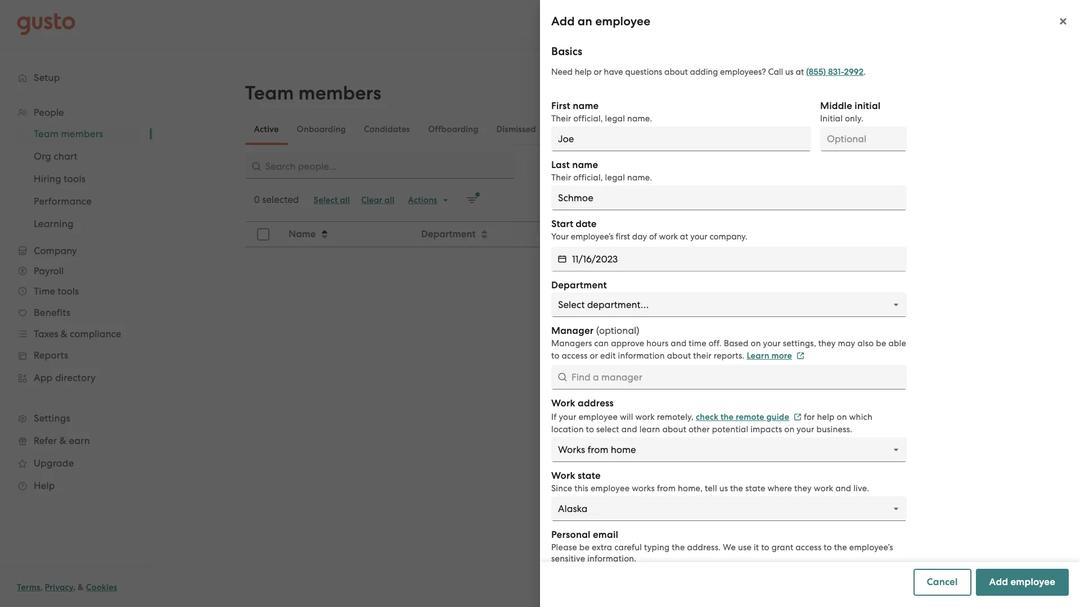 Task type: vqa. For each thing, say whether or not it's contained in the screenshot.
email at the bottom of the page
yes



Task type: describe. For each thing, give the bounding box(es) containing it.
work inside start date your employee's first day of work at your company.
[[659, 232, 678, 242]]

2992
[[845, 67, 864, 77]]

work state since this employee works from home, tell us the state where they work and live.
[[552, 471, 870, 494]]

more
[[772, 351, 793, 361]]

terms link
[[17, 583, 40, 593]]

and inside managers can approve hours and time off. based on your settings, they may also be able to access or edit information about their reports.
[[671, 339, 687, 349]]

selected
[[262, 194, 299, 205]]

be inside managers can approve hours and time off. based on your settings, they may also be able to access or edit information about their reports.
[[877, 339, 887, 349]]

approve
[[611, 339, 645, 349]]

address
[[578, 398, 614, 410]]

name button
[[282, 223, 413, 247]]

your up location
[[559, 413, 577, 423]]

check the remote guide link
[[696, 413, 802, 423]]

0 selected status
[[254, 194, 299, 205]]

employment type
[[741, 229, 819, 240]]

call
[[769, 67, 784, 77]]

add employee button
[[976, 570, 1069, 597]]

name for last name
[[572, 159, 598, 171]]

hours
[[647, 339, 669, 349]]

remote
[[736, 413, 765, 423]]

tell
[[705, 484, 718, 494]]

employees?
[[720, 67, 766, 77]]

personal email please be extra careful typing the address. we use it to grant access to the employee's sensitive information.
[[552, 530, 894, 565]]

0 vertical spatial about
[[665, 67, 688, 77]]

learn more
[[747, 351, 793, 361]]

work for work state since this employee works from home, tell us the state where they work and live.
[[552, 471, 576, 482]]

all for select all
[[340, 195, 350, 205]]

grant
[[772, 543, 794, 553]]

add a team member drawer dialog
[[540, 0, 1081, 608]]

initial
[[821, 114, 843, 124]]

please
[[552, 543, 577, 553]]

active button
[[245, 116, 288, 143]]

their
[[694, 351, 712, 361]]

off.
[[709, 339, 722, 349]]

edit
[[601, 351, 616, 361]]

add for add an employee
[[552, 14, 575, 29]]

only.
[[845, 114, 864, 124]]

learn
[[640, 425, 661, 435]]

of
[[649, 232, 657, 242]]

0 horizontal spatial state
[[578, 471, 601, 482]]

found
[[644, 350, 670, 361]]

employment
[[741, 229, 796, 240]]

2 , from the left
[[73, 583, 76, 593]]

team
[[245, 82, 294, 105]]

also
[[858, 339, 874, 349]]

adding
[[690, 67, 718, 77]]

manager
[[552, 325, 594, 337]]

1 vertical spatial state
[[746, 484, 766, 494]]

for help on which location to select and learn about other potential impacts on your business.
[[552, 413, 873, 435]]

the inside work state since this employee works from home, tell us the state where they work and live.
[[731, 484, 744, 494]]

information.
[[588, 554, 637, 565]]

and inside the for help on which location to select and learn about other potential impacts on your business.
[[622, 425, 638, 435]]

official, for first name
[[574, 114, 603, 124]]

company.
[[710, 232, 748, 242]]

if your employee will work remotely,
[[552, 413, 694, 423]]

reports.
[[714, 351, 745, 361]]

&
[[78, 583, 84, 593]]

0 selected
[[254, 194, 299, 205]]

select
[[314, 195, 338, 205]]

active
[[254, 124, 279, 135]]

to right grant
[[824, 543, 832, 553]]

based
[[724, 339, 749, 349]]

onboarding
[[297, 124, 346, 135]]

legal for first name
[[605, 114, 625, 124]]

an
[[578, 14, 593, 29]]

home image
[[17, 13, 75, 35]]

home,
[[678, 484, 703, 494]]

about inside managers can approve hours and time off. based on your settings, they may also be able to access or edit information about their reports.
[[667, 351, 691, 361]]

Last name field
[[552, 186, 907, 211]]

on inside managers can approve hours and time off. based on your settings, they may also be able to access or edit information about their reports.
[[751, 339, 761, 349]]

to inside the for help on which location to select and learn about other potential impacts on your business.
[[586, 425, 594, 435]]

help for on
[[818, 413, 835, 423]]

questions
[[626, 67, 663, 77]]

1 , from the left
[[40, 583, 43, 593]]

0 vertical spatial at
[[796, 67, 804, 77]]

since
[[552, 484, 573, 494]]

calendar outline image
[[558, 254, 567, 265]]

extra
[[592, 543, 613, 553]]

this
[[575, 484, 589, 494]]

team members tab list
[[245, 114, 988, 145]]

date
[[576, 218, 597, 230]]

employment type button
[[734, 223, 988, 247]]

be inside personal email please be extra careful typing the address. we use it to grant access to the employee's sensitive information.
[[580, 543, 590, 553]]

your inside start date your employee's first day of work at your company.
[[691, 232, 708, 242]]

select
[[597, 425, 620, 435]]

department inside department button
[[421, 229, 476, 240]]

manager (optional)
[[552, 325, 640, 337]]

name
[[288, 229, 316, 240]]

about inside the for help on which location to select and learn about other potential impacts on your business.
[[663, 425, 687, 435]]

check
[[696, 413, 719, 423]]

start
[[552, 218, 574, 230]]

department button
[[414, 223, 611, 247]]

Start date field
[[572, 247, 907, 272]]

work inside work state since this employee works from home, tell us the state where they work and live.
[[814, 484, 834, 494]]

employee's inside personal email please be extra careful typing the address. we use it to grant access to the employee's sensitive information.
[[850, 543, 894, 553]]

at inside start date your employee's first day of work at your company.
[[680, 232, 689, 242]]

first name their official, legal name.
[[552, 100, 653, 124]]

add an employee
[[552, 14, 651, 29]]

clear all
[[361, 195, 395, 205]]

typing
[[644, 543, 670, 553]]

0 vertical spatial or
[[594, 67, 602, 77]]

Search people... field
[[245, 154, 515, 179]]

to inside managers can approve hours and time off. based on your settings, they may also be able to access or edit information about their reports.
[[552, 351, 560, 361]]

cookies
[[86, 583, 117, 593]]

candidates
[[364, 124, 410, 135]]

learn more link
[[747, 351, 805, 361]]



Task type: locate. For each thing, give the bounding box(es) containing it.
about down remotely,
[[663, 425, 687, 435]]

may
[[838, 339, 856, 349]]

first
[[552, 100, 571, 112]]

2 horizontal spatial and
[[836, 484, 852, 494]]

(optional)
[[596, 325, 640, 337]]

0 vertical spatial state
[[578, 471, 601, 482]]

work address
[[552, 398, 614, 410]]

on up learn
[[751, 339, 761, 349]]

their inside first name their official, legal name.
[[552, 114, 572, 124]]

1 official, from the top
[[574, 114, 603, 124]]

us for state
[[720, 484, 728, 494]]

be left extra
[[580, 543, 590, 553]]

your left company. on the top right of the page
[[691, 232, 708, 242]]

2 vertical spatial about
[[663, 425, 687, 435]]

work for work address
[[552, 398, 576, 410]]

employee inside button
[[1011, 577, 1056, 589]]

help right 'need'
[[575, 67, 592, 77]]

1 horizontal spatial on
[[785, 425, 795, 435]]

1 vertical spatial employee's
[[850, 543, 894, 553]]

us right tell
[[720, 484, 728, 494]]

2 work from the top
[[552, 471, 576, 482]]

middle initial initial only.
[[821, 100, 881, 124]]

opens in a new tab image inside "check the remote guide" link
[[794, 414, 802, 422]]

account menu element
[[863, 0, 1064, 48]]

opens in a new tab image left for at bottom
[[794, 414, 802, 422]]

legal for last name
[[605, 173, 625, 183]]

name for first name
[[573, 100, 599, 112]]

, left &
[[73, 583, 76, 593]]

use
[[738, 543, 752, 553]]

0 horizontal spatial work
[[636, 413, 655, 423]]

1 horizontal spatial work
[[659, 232, 678, 242]]

2 vertical spatial and
[[836, 484, 852, 494]]

1 vertical spatial about
[[667, 351, 691, 361]]

0 vertical spatial department
[[421, 229, 476, 240]]

1 name. from the top
[[628, 114, 653, 124]]

.
[[864, 67, 866, 77]]

1 vertical spatial work
[[636, 413, 655, 423]]

on down guide
[[785, 425, 795, 435]]

1 vertical spatial opens in a new tab image
[[794, 414, 802, 422]]

first
[[616, 232, 630, 242]]

candidates button
[[355, 116, 419, 143]]

1 horizontal spatial help
[[818, 413, 835, 423]]

1 vertical spatial official,
[[574, 173, 603, 183]]

at
[[796, 67, 804, 77], [680, 232, 689, 242]]

1 all from the left
[[340, 195, 350, 205]]

their for first
[[552, 114, 572, 124]]

official,
[[574, 114, 603, 124], [574, 173, 603, 183]]

2 their from the top
[[552, 173, 572, 183]]

we
[[723, 543, 736, 553]]

no
[[595, 350, 608, 361]]

their inside last name their official, legal name.
[[552, 173, 572, 183]]

0 vertical spatial work
[[659, 232, 678, 242]]

be right also
[[877, 339, 887, 349]]

0 vertical spatial official,
[[574, 114, 603, 124]]

opens in a new tab image for check the remote guide
[[794, 414, 802, 422]]

work up since
[[552, 471, 576, 482]]

if
[[552, 413, 557, 423]]

work right of
[[659, 232, 678, 242]]

privacy link
[[45, 583, 73, 593]]

work left live.
[[814, 484, 834, 494]]

sensitive
[[552, 554, 586, 565]]

0 horizontal spatial department
[[421, 229, 476, 240]]

(855) 831-2992 link
[[806, 67, 864, 77]]

1 horizontal spatial department
[[552, 280, 607, 292]]

able
[[889, 339, 907, 349]]

and left live.
[[836, 484, 852, 494]]

all right clear
[[385, 195, 395, 205]]

cancel button
[[914, 570, 972, 597]]

,
[[40, 583, 43, 593], [73, 583, 76, 593]]

2 horizontal spatial work
[[814, 484, 834, 494]]

1 vertical spatial be
[[580, 543, 590, 553]]

business.
[[817, 425, 853, 435]]

1 vertical spatial access
[[796, 543, 822, 553]]

and inside work state since this employee works from home, tell us the state where they work and live.
[[836, 484, 852, 494]]

legal inside first name their official, legal name.
[[605, 114, 625, 124]]

to down managers
[[552, 351, 560, 361]]

0 horizontal spatial they
[[795, 484, 812, 494]]

0 horizontal spatial be
[[580, 543, 590, 553]]

guide
[[767, 413, 790, 423]]

1 vertical spatial at
[[680, 232, 689, 242]]

1 horizontal spatial be
[[877, 339, 887, 349]]

they left 'may'
[[819, 339, 836, 349]]

last name their official, legal name.
[[552, 159, 653, 183]]

0 horizontal spatial on
[[751, 339, 761, 349]]

access down managers
[[562, 351, 588, 361]]

work up learn
[[636, 413, 655, 423]]

all for clear all
[[385, 195, 395, 205]]

2 all from the left
[[385, 195, 395, 205]]

name inside first name their official, legal name.
[[573, 100, 599, 112]]

1 horizontal spatial us
[[786, 67, 794, 77]]

state left the where
[[746, 484, 766, 494]]

official, inside first name their official, legal name.
[[574, 114, 603, 124]]

new notifications image
[[467, 195, 478, 206], [467, 195, 478, 206]]

work inside work state since this employee works from home, tell us the state where they work and live.
[[552, 471, 576, 482]]

their for last
[[552, 173, 572, 183]]

select all
[[314, 195, 350, 205]]

0
[[254, 194, 260, 205]]

their down 'first'
[[552, 114, 572, 124]]

no people found
[[595, 350, 670, 361]]

employee's inside start date your employee's first day of work at your company.
[[571, 232, 614, 242]]

0 horizontal spatial all
[[340, 195, 350, 205]]

1 legal from the top
[[605, 114, 625, 124]]

onboarding button
[[288, 116, 355, 143]]

or left edit
[[590, 351, 598, 361]]

2 legal from the top
[[605, 173, 625, 183]]

legal down team members tab list
[[605, 173, 625, 183]]

name right last
[[572, 159, 598, 171]]

1 horizontal spatial employee's
[[850, 543, 894, 553]]

0 vertical spatial name.
[[628, 114, 653, 124]]

1 horizontal spatial at
[[796, 67, 804, 77]]

0 vertical spatial and
[[671, 339, 687, 349]]

2 name. from the top
[[628, 173, 653, 183]]

and left "time"
[[671, 339, 687, 349]]

name. inside first name their official, legal name.
[[628, 114, 653, 124]]

official, for last name
[[574, 173, 603, 183]]

personal
[[552, 530, 591, 541]]

and
[[671, 339, 687, 349], [622, 425, 638, 435], [836, 484, 852, 494]]

0 horizontal spatial employee's
[[571, 232, 614, 242]]

1 vertical spatial legal
[[605, 173, 625, 183]]

opens in a new tab image for learn more
[[797, 353, 805, 360]]

First name field
[[552, 127, 812, 151]]

add employee
[[990, 577, 1056, 589]]

clear
[[361, 195, 383, 205]]

about down "time"
[[667, 351, 691, 361]]

0 horizontal spatial ,
[[40, 583, 43, 593]]

us
[[786, 67, 794, 77], [720, 484, 728, 494]]

name right 'first'
[[573, 100, 599, 112]]

department
[[421, 229, 476, 240], [552, 280, 607, 292]]

1 work from the top
[[552, 398, 576, 410]]

email
[[593, 530, 619, 541]]

us inside work state since this employee works from home, tell us the state where they work and live.
[[720, 484, 728, 494]]

add for add employee
[[990, 577, 1009, 589]]

831-
[[829, 67, 845, 77]]

select all button
[[308, 191, 356, 209]]

name. up start date your employee's first day of work at your company.
[[628, 173, 653, 183]]

members
[[299, 82, 381, 105]]

terms , privacy , & cookies
[[17, 583, 117, 593]]

your inside the for help on which location to select and learn about other potential impacts on your business.
[[797, 425, 815, 435]]

1 vertical spatial and
[[622, 425, 638, 435]]

offboarding button
[[419, 116, 488, 143]]

access inside managers can approve hours and time off. based on your settings, they may also be able to access or edit information about their reports.
[[562, 351, 588, 361]]

help for or
[[575, 67, 592, 77]]

1 vertical spatial add
[[990, 577, 1009, 589]]

0 horizontal spatial help
[[575, 67, 592, 77]]

add inside button
[[990, 577, 1009, 589]]

or left have in the top right of the page
[[594, 67, 602, 77]]

0 vertical spatial be
[[877, 339, 887, 349]]

0 vertical spatial employee's
[[571, 232, 614, 242]]

2 vertical spatial on
[[785, 425, 795, 435]]

terms
[[17, 583, 40, 593]]

to left the select
[[586, 425, 594, 435]]

your inside managers can approve hours and time off. based on your settings, they may also be able to access or edit information about their reports.
[[764, 339, 781, 349]]

on up 'business.' at the right
[[837, 413, 847, 423]]

initial
[[855, 100, 881, 112]]

1 horizontal spatial access
[[796, 543, 822, 553]]

access right grant
[[796, 543, 822, 553]]

cancel
[[927, 577, 958, 589]]

location
[[552, 425, 584, 435]]

0 horizontal spatial us
[[720, 484, 728, 494]]

1 horizontal spatial state
[[746, 484, 766, 494]]

0 vertical spatial us
[[786, 67, 794, 77]]

for
[[804, 413, 815, 423]]

add
[[552, 14, 575, 29], [990, 577, 1009, 589]]

1 vertical spatial work
[[552, 471, 576, 482]]

impacts
[[751, 425, 783, 435]]

all right select
[[340, 195, 350, 205]]

and down will
[[622, 425, 638, 435]]

0 vertical spatial they
[[819, 339, 836, 349]]

Middle initial field
[[821, 127, 907, 151]]

name. for first name
[[628, 114, 653, 124]]

0 vertical spatial help
[[575, 67, 592, 77]]

name. inside last name their official, legal name.
[[628, 173, 653, 183]]

0 vertical spatial add
[[552, 14, 575, 29]]

or inside managers can approve hours and time off. based on your settings, they may also be able to access or edit information about their reports.
[[590, 351, 598, 361]]

they inside managers can approve hours and time off. based on your settings, they may also be able to access or edit information about their reports.
[[819, 339, 836, 349]]

at right of
[[680, 232, 689, 242]]

work
[[659, 232, 678, 242], [636, 413, 655, 423], [814, 484, 834, 494]]

department inside add a team member drawer dialog
[[552, 280, 607, 292]]

dismissed button
[[488, 116, 545, 143]]

clear all button
[[356, 191, 400, 209]]

legal inside last name their official, legal name.
[[605, 173, 625, 183]]

to right it
[[762, 543, 770, 553]]

1 vertical spatial name.
[[628, 173, 653, 183]]

time
[[689, 339, 707, 349]]

will
[[620, 413, 634, 423]]

other
[[689, 425, 710, 435]]

0 vertical spatial on
[[751, 339, 761, 349]]

start date your employee's first day of work at your company.
[[552, 218, 748, 242]]

settings,
[[783, 339, 817, 349]]

work up if
[[552, 398, 576, 410]]

name. for last name
[[628, 173, 653, 183]]

access
[[562, 351, 588, 361], [796, 543, 822, 553]]

state up this
[[578, 471, 601, 482]]

legal down have in the top right of the page
[[605, 114, 625, 124]]

1 vertical spatial department
[[552, 280, 607, 292]]

at left (855)
[[796, 67, 804, 77]]

help inside the for help on which location to select and learn about other potential impacts on your business.
[[818, 413, 835, 423]]

where
[[768, 484, 793, 494]]

your up learn more at right bottom
[[764, 339, 781, 349]]

Manager field
[[552, 365, 907, 390]]

the
[[721, 413, 734, 423], [731, 484, 744, 494], [672, 543, 685, 553], [835, 543, 848, 553]]

they inside work state since this employee works from home, tell us the state where they work and live.
[[795, 484, 812, 494]]

1 their from the top
[[552, 114, 572, 124]]

1 vertical spatial us
[[720, 484, 728, 494]]

name inside last name their official, legal name.
[[572, 159, 598, 171]]

they right the where
[[795, 484, 812, 494]]

0 vertical spatial work
[[552, 398, 576, 410]]

name. up first name field
[[628, 114, 653, 124]]

need
[[552, 67, 573, 77]]

2 official, from the top
[[574, 173, 603, 183]]

live.
[[854, 484, 870, 494]]

us for help
[[786, 67, 794, 77]]

0 horizontal spatial add
[[552, 14, 575, 29]]

1 vertical spatial on
[[837, 413, 847, 423]]

1 vertical spatial help
[[818, 413, 835, 423]]

1 horizontal spatial and
[[671, 339, 687, 349]]

have
[[604, 67, 623, 77]]

1 vertical spatial their
[[552, 173, 572, 183]]

or
[[594, 67, 602, 77], [590, 351, 598, 361]]

1 horizontal spatial they
[[819, 339, 836, 349]]

1 horizontal spatial add
[[990, 577, 1009, 589]]

1 vertical spatial or
[[590, 351, 598, 361]]

0 vertical spatial their
[[552, 114, 572, 124]]

2 vertical spatial work
[[814, 484, 834, 494]]

potential
[[712, 425, 749, 435]]

0 vertical spatial opens in a new tab image
[[797, 353, 805, 360]]

which
[[850, 413, 873, 423]]

their
[[552, 114, 572, 124], [552, 173, 572, 183]]

us right call
[[786, 67, 794, 77]]

opens in a new tab image down settings,
[[797, 353, 805, 360]]

employee
[[596, 14, 651, 29], [579, 413, 618, 423], [591, 484, 630, 494], [1011, 577, 1056, 589]]

it
[[754, 543, 759, 553]]

1 vertical spatial they
[[795, 484, 812, 494]]

Select all rows on this page checkbox
[[251, 222, 276, 247]]

2 horizontal spatial on
[[837, 413, 847, 423]]

, left privacy
[[40, 583, 43, 593]]

help up 'business.' at the right
[[818, 413, 835, 423]]

0 horizontal spatial and
[[622, 425, 638, 435]]

last
[[552, 159, 570, 171]]

0 horizontal spatial at
[[680, 232, 689, 242]]

0 horizontal spatial access
[[562, 351, 588, 361]]

opens in a new tab image inside learn more link
[[797, 353, 805, 360]]

official, inside last name their official, legal name.
[[574, 173, 603, 183]]

state
[[578, 471, 601, 482], [746, 484, 766, 494]]

0 vertical spatial name
[[573, 100, 599, 112]]

remotely,
[[657, 413, 694, 423]]

their down last
[[552, 173, 572, 183]]

access inside personal email please be extra careful typing the address. we use it to grant access to the employee's sensitive information.
[[796, 543, 822, 553]]

employee inside work state since this employee works from home, tell us the state where they work and live.
[[591, 484, 630, 494]]

0 vertical spatial access
[[562, 351, 588, 361]]

1 horizontal spatial ,
[[73, 583, 76, 593]]

about left the adding
[[665, 67, 688, 77]]

1 vertical spatial name
[[572, 159, 598, 171]]

managers can approve hours and time off. based on your settings, they may also be able to access or edit information about their reports.
[[552, 339, 907, 361]]

opens in a new tab image
[[797, 353, 805, 360], [794, 414, 802, 422]]

your down for at bottom
[[797, 425, 815, 435]]

people
[[610, 350, 641, 361]]

they
[[819, 339, 836, 349], [795, 484, 812, 494]]

your
[[691, 232, 708, 242], [764, 339, 781, 349], [559, 413, 577, 423], [797, 425, 815, 435]]

0 vertical spatial legal
[[605, 114, 625, 124]]

be
[[877, 339, 887, 349], [580, 543, 590, 553]]

1 horizontal spatial all
[[385, 195, 395, 205]]

learn
[[747, 351, 770, 361]]

managers
[[552, 339, 592, 349]]



